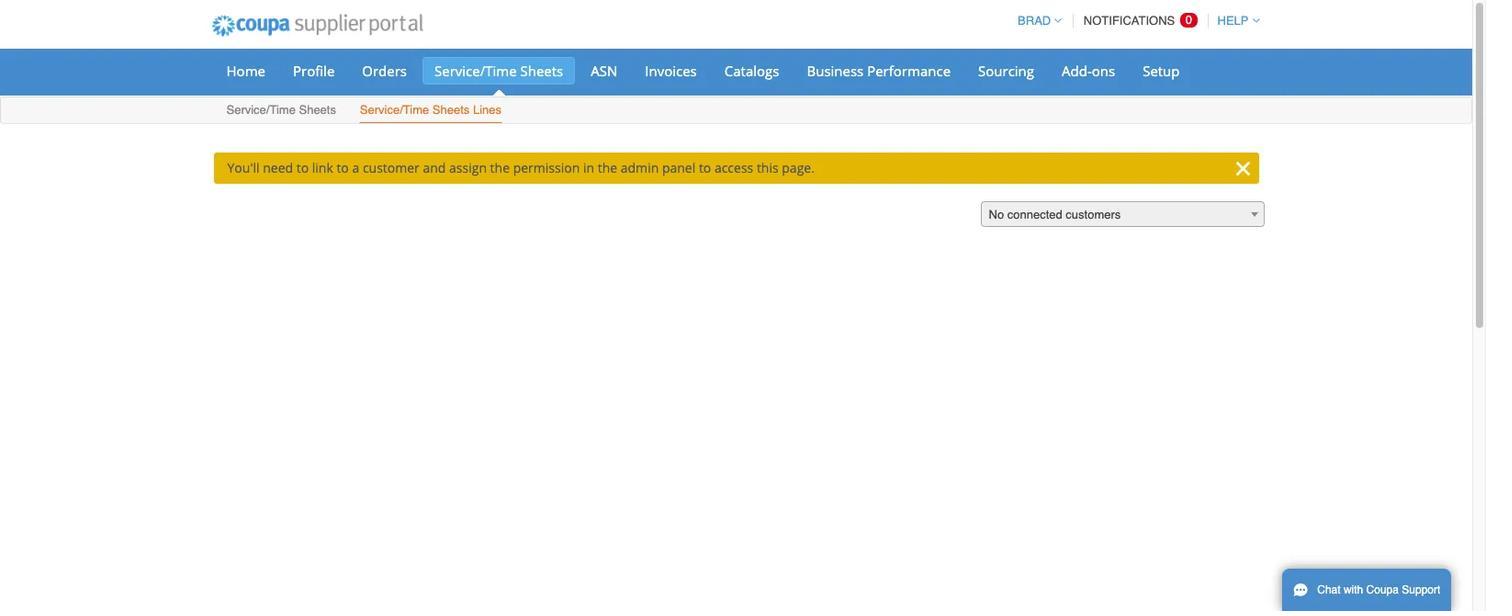 Task type: describe. For each thing, give the bounding box(es) containing it.
0
[[1186, 13, 1193, 27]]

setup link
[[1131, 57, 1192, 85]]

with
[[1344, 584, 1364, 596]]

1 horizontal spatial service/time
[[360, 103, 429, 117]]

0 horizontal spatial sheets
[[299, 103, 336, 117]]

customer
[[363, 159, 420, 176]]

help link
[[1210, 14, 1260, 28]]

asn link
[[579, 57, 630, 85]]

add-ons
[[1062, 62, 1116, 80]]

No connected customers text field
[[982, 202, 1264, 228]]

access
[[715, 159, 754, 176]]

no
[[989, 208, 1004, 221]]

panel
[[662, 159, 696, 176]]

2 horizontal spatial sheets
[[521, 62, 564, 80]]

notifications 0
[[1084, 13, 1193, 28]]

assign
[[449, 159, 487, 176]]

and
[[423, 159, 446, 176]]

1 to from the left
[[297, 159, 309, 176]]

brad
[[1018, 14, 1051, 28]]

1 horizontal spatial service/time sheets
[[435, 62, 564, 80]]

home
[[227, 62, 266, 80]]

sourcing
[[979, 62, 1035, 80]]

1 vertical spatial service/time sheets
[[227, 103, 336, 117]]

business performance link
[[795, 57, 963, 85]]

add-
[[1062, 62, 1092, 80]]

performance
[[868, 62, 951, 80]]

help
[[1218, 14, 1249, 28]]

2 the from the left
[[598, 159, 618, 176]]

connected
[[1008, 208, 1063, 221]]

chat
[[1318, 584, 1341, 596]]

profile
[[293, 62, 335, 80]]

invoices
[[645, 62, 697, 80]]

a
[[352, 159, 360, 176]]

ons
[[1092, 62, 1116, 80]]

no connected customers
[[989, 208, 1121, 221]]

permission
[[513, 159, 580, 176]]

business
[[807, 62, 864, 80]]

chat with coupa support button
[[1283, 569, 1452, 611]]

profile link
[[281, 57, 347, 85]]

need
[[263, 159, 293, 176]]

0 horizontal spatial service/time
[[227, 103, 296, 117]]

service/time sheets lines link
[[359, 99, 503, 123]]



Task type: locate. For each thing, give the bounding box(es) containing it.
2 horizontal spatial service/time
[[435, 62, 517, 80]]

service/time down home
[[227, 103, 296, 117]]

customers
[[1066, 208, 1121, 221]]

to left link at the left of page
[[297, 159, 309, 176]]

brad link
[[1010, 14, 1062, 28]]

coupa
[[1367, 584, 1399, 596]]

to right panel
[[699, 159, 712, 176]]

service/time sheets down profile
[[227, 103, 336, 117]]

0 vertical spatial service/time sheets link
[[423, 57, 575, 85]]

service/time sheets link down profile link
[[226, 99, 337, 123]]

invoices link
[[633, 57, 709, 85]]

this
[[757, 159, 779, 176]]

1 vertical spatial service/time sheets link
[[226, 99, 337, 123]]

home link
[[215, 57, 278, 85]]

business performance
[[807, 62, 951, 80]]

the
[[490, 159, 510, 176], [598, 159, 618, 176]]

in
[[583, 159, 595, 176]]

service/time down orders
[[360, 103, 429, 117]]

1 horizontal spatial sheets
[[433, 103, 470, 117]]

the right in
[[598, 159, 618, 176]]

service/time up lines
[[435, 62, 517, 80]]

sourcing link
[[967, 57, 1047, 85]]

add-ons link
[[1050, 57, 1128, 85]]

1 horizontal spatial to
[[337, 159, 349, 176]]

to left a
[[337, 159, 349, 176]]

0 horizontal spatial service/time sheets link
[[226, 99, 337, 123]]

to
[[297, 159, 309, 176], [337, 159, 349, 176], [699, 159, 712, 176]]

you'll need to link to a customer and assign the permission in the admin panel to access this page.
[[227, 159, 815, 176]]

admin
[[621, 159, 659, 176]]

page.
[[782, 159, 815, 176]]

0 horizontal spatial service/time sheets
[[227, 103, 336, 117]]

link
[[312, 159, 333, 176]]

sheets left lines
[[433, 103, 470, 117]]

service/time sheets link up lines
[[423, 57, 575, 85]]

notifications
[[1084, 14, 1176, 28]]

catalogs
[[725, 62, 780, 80]]

service/time sheets lines
[[360, 103, 502, 117]]

0 horizontal spatial to
[[297, 159, 309, 176]]

setup
[[1143, 62, 1180, 80]]

sheets left asn link
[[521, 62, 564, 80]]

0 horizontal spatial the
[[490, 159, 510, 176]]

support
[[1403, 584, 1441, 596]]

sheets down profile link
[[299, 103, 336, 117]]

orders
[[362, 62, 407, 80]]

2 horizontal spatial to
[[699, 159, 712, 176]]

you'll
[[227, 159, 260, 176]]

navigation
[[1010, 3, 1260, 39]]

0 vertical spatial service/time sheets
[[435, 62, 564, 80]]

1 horizontal spatial the
[[598, 159, 618, 176]]

3 to from the left
[[699, 159, 712, 176]]

service/time
[[435, 62, 517, 80], [227, 103, 296, 117], [360, 103, 429, 117]]

orders link
[[350, 57, 419, 85]]

service/time sheets
[[435, 62, 564, 80], [227, 103, 336, 117]]

the right assign
[[490, 159, 510, 176]]

navigation containing notifications 0
[[1010, 3, 1260, 39]]

No connected customers field
[[981, 201, 1265, 228]]

chat with coupa support
[[1318, 584, 1441, 596]]

catalogs link
[[713, 57, 792, 85]]

coupa supplier portal image
[[199, 3, 436, 49]]

asn
[[591, 62, 618, 80]]

sheets
[[521, 62, 564, 80], [299, 103, 336, 117], [433, 103, 470, 117]]

service/time sheets up lines
[[435, 62, 564, 80]]

1 the from the left
[[490, 159, 510, 176]]

1 horizontal spatial service/time sheets link
[[423, 57, 575, 85]]

lines
[[473, 103, 502, 117]]

service/time sheets link
[[423, 57, 575, 85], [226, 99, 337, 123]]

2 to from the left
[[337, 159, 349, 176]]



Task type: vqa. For each thing, say whether or not it's contained in the screenshot.
1st Online from the bottom
no



